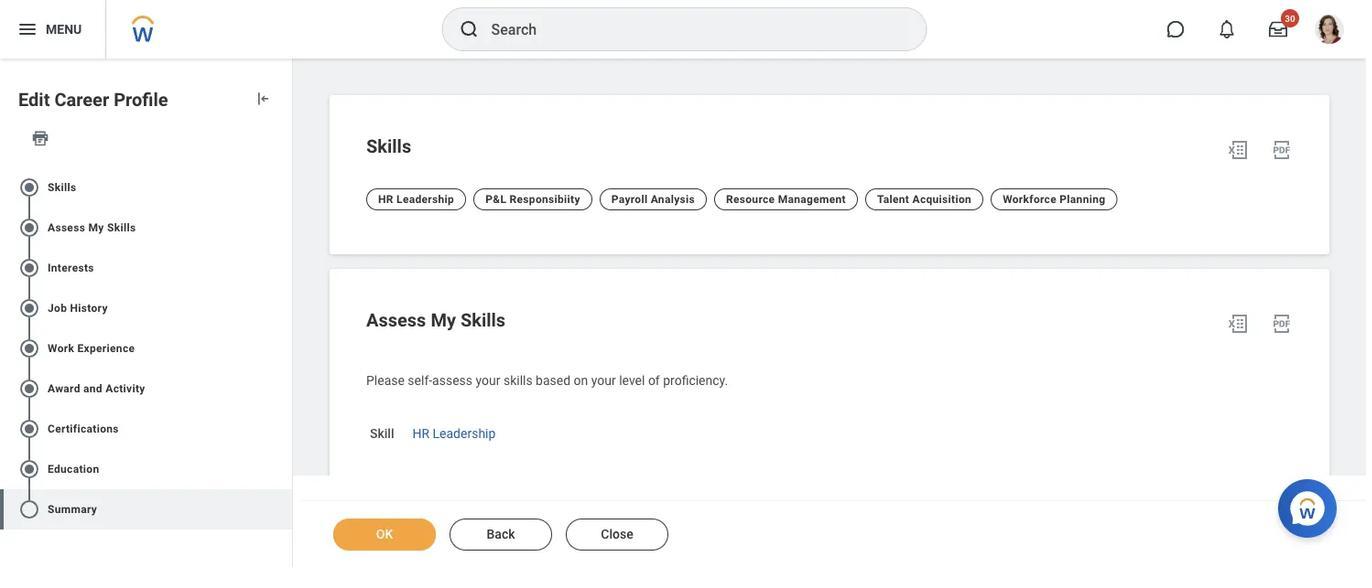 Task type: locate. For each thing, give the bounding box(es) containing it.
assess my skills link
[[0, 208, 292, 248]]

0 vertical spatial assess my skills
[[48, 222, 136, 234]]

hr leadership
[[378, 193, 455, 206], [413, 427, 496, 442]]

1 vertical spatial export to excel image
[[1228, 313, 1250, 335]]

Search Workday  search field
[[491, 9, 889, 49]]

hr leadership down assess
[[413, 427, 496, 442]]

my up the "interests"
[[88, 222, 104, 234]]

responsibiity
[[510, 193, 581, 206]]

assess up please
[[366, 310, 426, 331]]

6 error image from the top
[[274, 459, 292, 481]]

error image inside interests link
[[274, 257, 292, 279]]

history
[[70, 302, 108, 315]]

6 radio custom image from the top
[[18, 418, 40, 440]]

skills down print icon
[[48, 181, 76, 194]]

error image inside skills link
[[274, 177, 292, 199]]

profile
[[114, 89, 168, 111]]

error image for history
[[274, 298, 292, 320]]

1 horizontal spatial hr
[[413, 427, 430, 442]]

radio custom image inside summary link
[[18, 499, 40, 521]]

resource management
[[726, 193, 846, 206]]

0 horizontal spatial hr
[[378, 193, 394, 206]]

leadership left p&l
[[397, 193, 455, 206]]

self-
[[408, 374, 433, 389]]

5 radio custom image from the top
[[18, 378, 40, 400]]

my up assess
[[431, 310, 456, 331]]

2 export to excel image from the top
[[1228, 313, 1250, 335]]

work
[[48, 342, 74, 355]]

leadership
[[397, 193, 455, 206], [433, 427, 496, 442]]

2 your from the left
[[592, 374, 616, 389]]

0 vertical spatial my
[[88, 222, 104, 234]]

0 horizontal spatial my
[[88, 222, 104, 234]]

export to excel image for assess my skills
[[1228, 313, 1250, 335]]

0 vertical spatial leadership
[[397, 193, 455, 206]]

0 horizontal spatial your
[[476, 374, 501, 389]]

assess my skills up "self-"
[[366, 310, 506, 331]]

4 radio custom image from the top
[[18, 298, 40, 320]]

1 error image from the top
[[274, 298, 292, 320]]

radio custom image inside interests link
[[18, 257, 40, 279]]

assess my skills
[[48, 222, 136, 234], [366, 310, 506, 331]]

error image
[[274, 298, 292, 320], [274, 338, 292, 360], [274, 499, 292, 521]]

job
[[48, 302, 67, 315]]

career
[[54, 89, 109, 111]]

on
[[574, 374, 588, 389]]

8 radio custom image from the top
[[18, 499, 40, 521]]

0 vertical spatial export to excel image
[[1228, 139, 1250, 161]]

resource
[[726, 193, 775, 206]]

error image for education
[[274, 459, 292, 481]]

7 radio custom image from the top
[[18, 459, 40, 481]]

profile logan mcneil image
[[1316, 15, 1345, 48]]

radio custom image inside certifications 'link'
[[18, 418, 40, 440]]

radio custom image inside skills link
[[18, 177, 40, 199]]

radio custom image
[[18, 177, 40, 199], [18, 217, 40, 239], [18, 257, 40, 279], [18, 298, 40, 320], [18, 378, 40, 400], [18, 418, 40, 440], [18, 459, 40, 481], [18, 499, 40, 521]]

skills
[[366, 136, 411, 157], [48, 181, 76, 194], [107, 222, 136, 234], [461, 310, 506, 331]]

assess
[[433, 374, 473, 389]]

search image
[[459, 18, 480, 40]]

level
[[619, 374, 645, 389]]

export to excel image left view printable version (pdf) image
[[1228, 139, 1250, 161]]

interests link
[[0, 248, 292, 288]]

0 vertical spatial hr
[[378, 193, 394, 206]]

workforce planning button
[[991, 189, 1118, 211]]

my
[[88, 222, 104, 234], [431, 310, 456, 331]]

hr inside "button"
[[378, 193, 394, 206]]

assess my skills up the "interests"
[[48, 222, 136, 234]]

interests
[[48, 262, 94, 275]]

acquisition
[[913, 193, 972, 206]]

job history link
[[0, 288, 292, 329]]

1 radio custom image from the top
[[18, 177, 40, 199]]

1 vertical spatial my
[[431, 310, 456, 331]]

award and activity
[[48, 383, 145, 396]]

1 vertical spatial hr
[[413, 427, 430, 442]]

0 vertical spatial hr leadership
[[378, 193, 455, 206]]

edit career profile
[[18, 89, 168, 111]]

export to excel image
[[1228, 139, 1250, 161], [1228, 313, 1250, 335]]

please
[[366, 374, 405, 389]]

error image inside assess my skills link
[[274, 217, 292, 239]]

radio custom image inside assess my skills link
[[18, 217, 40, 239]]

transformation import image
[[254, 90, 272, 108]]

1 error image from the top
[[274, 177, 292, 199]]

your left skills
[[476, 374, 501, 389]]

0 vertical spatial error image
[[274, 298, 292, 320]]

assess up the "interests"
[[48, 222, 85, 234]]

3 radio custom image from the top
[[18, 257, 40, 279]]

view printable version (pdf) image
[[1272, 313, 1294, 335]]

2 error image from the top
[[274, 338, 292, 360]]

error image
[[274, 177, 292, 199], [274, 217, 292, 239], [274, 257, 292, 279], [274, 378, 292, 400], [274, 418, 292, 440], [274, 459, 292, 481]]

0 horizontal spatial assess my skills
[[48, 222, 136, 234]]

1 horizontal spatial assess
[[366, 310, 426, 331]]

4 error image from the top
[[274, 378, 292, 400]]

1 vertical spatial error image
[[274, 338, 292, 360]]

back button
[[450, 519, 552, 551]]

hr leadership button
[[366, 189, 466, 211]]

list
[[0, 160, 292, 538]]

radio custom image inside award and activity 'link'
[[18, 378, 40, 400]]

print image
[[31, 129, 49, 147]]

experience
[[77, 342, 135, 355]]

error image inside education link
[[274, 459, 292, 481]]

skills
[[504, 374, 533, 389]]

leadership down assess
[[433, 427, 496, 442]]

2 vertical spatial error image
[[274, 499, 292, 521]]

resource management button
[[715, 189, 858, 211]]

error image for certifications
[[274, 418, 292, 440]]

5 error image from the top
[[274, 418, 292, 440]]

p&l
[[486, 193, 507, 206]]

action bar region
[[300, 501, 1367, 568]]

1 horizontal spatial my
[[431, 310, 456, 331]]

radio custom image inside job history 'link'
[[18, 298, 40, 320]]

hr leadership inside "button"
[[378, 193, 455, 206]]

workday assistant region
[[1279, 473, 1345, 539]]

0 vertical spatial assess
[[48, 222, 85, 234]]

skill
[[370, 427, 394, 442]]

2 radio custom image from the top
[[18, 217, 40, 239]]

error image inside work experience link
[[274, 338, 292, 360]]

error image inside award and activity 'link'
[[274, 378, 292, 400]]

job history
[[48, 302, 108, 315]]

leadership inside "button"
[[397, 193, 455, 206]]

hr
[[378, 193, 394, 206], [413, 427, 430, 442]]

radio custom image inside education link
[[18, 459, 40, 481]]

work experience
[[48, 342, 135, 355]]

export to excel image left view printable version (pdf) icon on the right
[[1228, 313, 1250, 335]]

1 vertical spatial assess my skills
[[366, 310, 506, 331]]

assess
[[48, 222, 85, 234], [366, 310, 426, 331]]

3 error image from the top
[[274, 257, 292, 279]]

and
[[83, 383, 103, 396]]

1 vertical spatial hr leadership
[[413, 427, 496, 442]]

error image for interests
[[274, 257, 292, 279]]

2 error image from the top
[[274, 217, 292, 239]]

0 horizontal spatial assess
[[48, 222, 85, 234]]

export to excel image for skills
[[1228, 139, 1250, 161]]

radio custom image for job history
[[18, 298, 40, 320]]

1 horizontal spatial your
[[592, 374, 616, 389]]

your right on at the left bottom of the page
[[592, 374, 616, 389]]

error image inside certifications 'link'
[[274, 418, 292, 440]]

hr leadership left p&l
[[378, 193, 455, 206]]

your
[[476, 374, 501, 389], [592, 374, 616, 389]]

view printable version (pdf) image
[[1272, 139, 1294, 161]]

1 export to excel image from the top
[[1228, 139, 1250, 161]]

error image for assess my skills
[[274, 217, 292, 239]]



Task type: describe. For each thing, give the bounding box(es) containing it.
skills link
[[0, 167, 292, 208]]

my inside list
[[88, 222, 104, 234]]

menu button
[[0, 0, 106, 59]]

talent acquisition button
[[866, 189, 984, 211]]

summary link
[[0, 490, 292, 530]]

award
[[48, 383, 80, 396]]

1 vertical spatial leadership
[[433, 427, 496, 442]]

management
[[778, 193, 846, 206]]

assess inside list
[[48, 222, 85, 234]]

based
[[536, 374, 571, 389]]

list containing skills
[[0, 160, 292, 538]]

payroll analysis
[[612, 193, 695, 206]]

error image for award and activity
[[274, 378, 292, 400]]

payroll analysis button
[[600, 189, 707, 211]]

1 horizontal spatial assess my skills
[[366, 310, 506, 331]]

planning
[[1060, 193, 1106, 206]]

close
[[601, 528, 634, 543]]

please self-assess your skills based on your level of proficiency.
[[366, 374, 728, 389]]

skills up assess
[[461, 310, 506, 331]]

payroll
[[612, 193, 648, 206]]

workforce planning
[[1003, 193, 1106, 206]]

inbox large image
[[1270, 20, 1288, 38]]

hr leadership link
[[413, 423, 496, 442]]

error image for skills
[[274, 177, 292, 199]]

radio custom image for education
[[18, 459, 40, 481]]

summary
[[48, 504, 97, 516]]

3 error image from the top
[[274, 499, 292, 521]]

radio custom image for award and activity
[[18, 378, 40, 400]]

education link
[[0, 450, 292, 490]]

proficiency.
[[663, 374, 728, 389]]

certifications
[[48, 423, 119, 436]]

p&l responsibiity
[[486, 193, 581, 206]]

close button
[[566, 519, 669, 551]]

certifications link
[[0, 409, 292, 450]]

talent acquisition
[[878, 193, 972, 206]]

justify image
[[16, 18, 38, 40]]

work experience link
[[0, 329, 292, 369]]

30 button
[[1259, 9, 1300, 49]]

radio custom image for skills
[[18, 177, 40, 199]]

radio custom image for interests
[[18, 257, 40, 279]]

skills down skills link
[[107, 222, 136, 234]]

ok
[[376, 528, 393, 543]]

notifications large image
[[1218, 20, 1237, 38]]

30
[[1286, 13, 1296, 24]]

education
[[48, 463, 99, 476]]

radio custom image for summary
[[18, 499, 40, 521]]

talent
[[878, 193, 910, 206]]

edit
[[18, 89, 50, 111]]

back
[[487, 528, 515, 543]]

1 vertical spatial assess
[[366, 310, 426, 331]]

award and activity link
[[0, 369, 292, 409]]

skills up hr leadership "button"
[[366, 136, 411, 157]]

workforce
[[1003, 193, 1057, 206]]

radio custom image for certifications
[[18, 418, 40, 440]]

activity
[[106, 383, 145, 396]]

menu
[[46, 22, 82, 37]]

ok button
[[333, 519, 436, 551]]

of
[[648, 374, 660, 389]]

p&l responsibiity button
[[474, 189, 593, 211]]

radio custom image for assess my skills
[[18, 217, 40, 239]]

radio custom image
[[18, 338, 40, 360]]

error image for experience
[[274, 338, 292, 360]]

1 your from the left
[[476, 374, 501, 389]]

analysis
[[651, 193, 695, 206]]



Task type: vqa. For each thing, say whether or not it's contained in the screenshot.
Skills's Error image
yes



